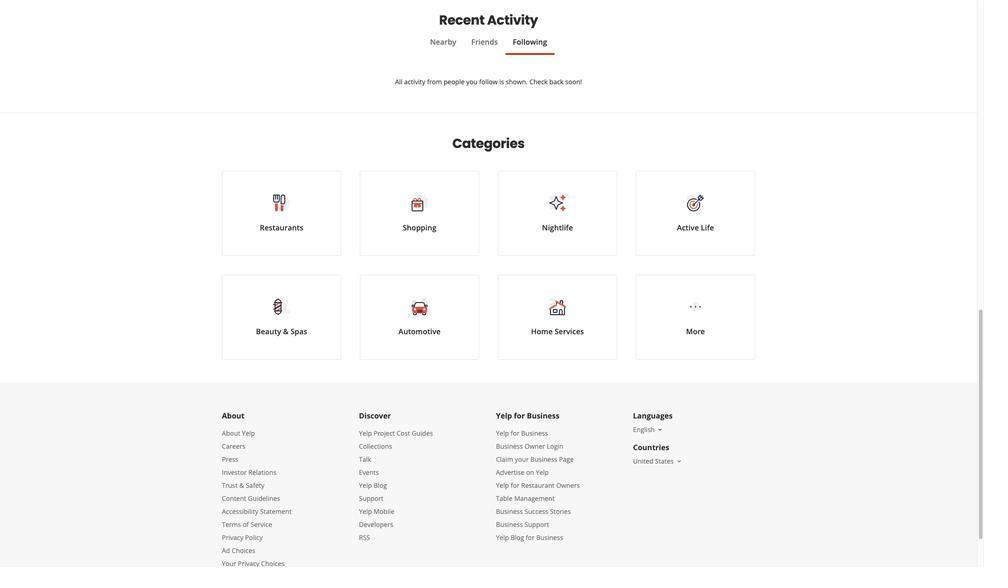 Task type: locate. For each thing, give the bounding box(es) containing it.
ad choices link
[[222, 547, 255, 556]]

service
[[251, 521, 272, 530]]

about yelp careers press investor relations trust & safety content guidelines accessibility statement terms of service privacy policy ad choices
[[222, 429, 292, 556]]

1 vertical spatial about
[[222, 429, 240, 438]]

for
[[514, 411, 525, 421], [511, 429, 520, 438], [511, 482, 520, 490], [526, 534, 535, 543]]

yelp up yelp for business link
[[496, 411, 512, 421]]

english button
[[633, 426, 664, 434]]

16 chevron down v2 image inside "english" popup button
[[657, 426, 664, 434]]

from
[[427, 77, 442, 86]]

16 chevron down v2 image down languages
[[657, 426, 664, 434]]

about yelp link
[[222, 429, 255, 438]]

business success stories link
[[496, 508, 571, 517]]

advertise on yelp link
[[496, 469, 549, 477]]

support down 'yelp blog' link
[[359, 495, 383, 503]]

of
[[243, 521, 249, 530]]

automotive
[[398, 327, 441, 337]]

safety
[[246, 482, 264, 490]]

business up claim
[[496, 442, 523, 451]]

& left spas
[[283, 327, 289, 337]]

yelp for business business owner login claim your business page advertise on yelp yelp for restaurant owners table management business success stories business support yelp blog for business
[[496, 429, 580, 543]]

claim your business page link
[[496, 455, 574, 464]]

1 horizontal spatial support
[[525, 521, 549, 530]]

yelp
[[496, 411, 512, 421], [242, 429, 255, 438], [359, 429, 372, 438], [496, 429, 509, 438], [536, 469, 549, 477], [359, 482, 372, 490], [496, 482, 509, 490], [359, 508, 372, 517], [496, 534, 509, 543]]

yelp down events link
[[359, 482, 372, 490]]

support down success on the bottom right of the page
[[525, 521, 549, 530]]

united states
[[633, 457, 674, 466]]

business
[[527, 411, 559, 421], [521, 429, 548, 438], [496, 442, 523, 451], [530, 455, 557, 464], [496, 508, 523, 517], [496, 521, 523, 530], [536, 534, 563, 543]]

&
[[283, 327, 289, 337], [239, 482, 244, 490]]

yelp right on
[[536, 469, 549, 477]]

0 horizontal spatial support
[[359, 495, 383, 503]]

16 chevron down v2 image
[[657, 426, 664, 434], [676, 458, 683, 466]]

16 chevron down v2 image inside united states popup button
[[676, 458, 683, 466]]

press link
[[222, 455, 238, 464]]

tab list
[[222, 36, 755, 55]]

0 vertical spatial about
[[222, 411, 245, 421]]

1 about from the top
[[222, 411, 245, 421]]

0 vertical spatial &
[[283, 327, 289, 337]]

about inside the about yelp careers press investor relations trust & safety content guidelines accessibility statement terms of service privacy policy ad choices
[[222, 429, 240, 438]]

home services link
[[498, 275, 617, 360]]

0 horizontal spatial &
[[239, 482, 244, 490]]

yelp down business support link on the bottom right of page
[[496, 534, 509, 543]]

back
[[549, 77, 564, 86]]

services
[[555, 327, 584, 337]]

1 horizontal spatial &
[[283, 327, 289, 337]]

careers
[[222, 442, 245, 451]]

1 horizontal spatial blog
[[511, 534, 524, 543]]

choices
[[232, 547, 255, 556]]

ad
[[222, 547, 230, 556]]

home services
[[531, 327, 584, 337]]

friends
[[471, 37, 498, 47]]

about up about yelp "link"
[[222, 411, 245, 421]]

16 chevron down v2 image for countries
[[676, 458, 683, 466]]

management
[[514, 495, 555, 503]]

16 chevron down v2 image for languages
[[657, 426, 664, 434]]

1 vertical spatial 16 chevron down v2 image
[[676, 458, 683, 466]]

english
[[633, 426, 655, 434]]

terms
[[222, 521, 241, 530]]

home
[[531, 327, 553, 337]]

0 horizontal spatial 16 chevron down v2 image
[[657, 426, 664, 434]]

shopping
[[403, 223, 436, 233]]

& right trust
[[239, 482, 244, 490]]

yelp up collections link
[[359, 429, 372, 438]]

yelp up careers link
[[242, 429, 255, 438]]

yelp for business
[[496, 411, 559, 421]]

events
[[359, 469, 379, 477]]

life
[[701, 223, 714, 233]]

yelp down support link at left
[[359, 508, 372, 517]]

for down business support link on the bottom right of page
[[526, 534, 535, 543]]

1 horizontal spatial 16 chevron down v2 image
[[676, 458, 683, 466]]

restaurants link
[[222, 171, 341, 256]]

16 chevron down v2 image right the states
[[676, 458, 683, 466]]

talk link
[[359, 455, 371, 464]]

beauty & spas
[[256, 327, 307, 337]]

0 vertical spatial 16 chevron down v2 image
[[657, 426, 664, 434]]

yelp for restaurant owners link
[[496, 482, 580, 490]]

support inside yelp project cost guides collections talk events yelp blog support yelp mobile developers rss
[[359, 495, 383, 503]]

discover
[[359, 411, 391, 421]]

accessibility
[[222, 508, 258, 517]]

cost
[[397, 429, 410, 438]]

categories
[[452, 135, 525, 153]]

beauty & spas link
[[222, 275, 341, 360]]

check
[[529, 77, 548, 86]]

support link
[[359, 495, 383, 503]]

0 vertical spatial blog
[[374, 482, 387, 490]]

mobile
[[374, 508, 394, 517]]

2 about from the top
[[222, 429, 240, 438]]

blog down business support link on the bottom right of page
[[511, 534, 524, 543]]

for up business owner login link
[[511, 429, 520, 438]]

about up careers link
[[222, 429, 240, 438]]

rss
[[359, 534, 370, 543]]

all
[[395, 77, 403, 86]]

nearby
[[430, 37, 456, 47]]

about
[[222, 411, 245, 421], [222, 429, 240, 438]]

tab list containing nearby
[[222, 36, 755, 55]]

blog inside yelp for business business owner login claim your business page advertise on yelp yelp for restaurant owners table management business success stories business support yelp blog for business
[[511, 534, 524, 543]]

support
[[359, 495, 383, 503], [525, 521, 549, 530]]

nightlife
[[542, 223, 573, 233]]

blog up support link at left
[[374, 482, 387, 490]]

1 vertical spatial support
[[525, 521, 549, 530]]

people
[[444, 77, 465, 86]]

0 horizontal spatial blog
[[374, 482, 387, 490]]

business up yelp for business link
[[527, 411, 559, 421]]

your
[[515, 455, 529, 464]]

developers
[[359, 521, 393, 530]]

blog
[[374, 482, 387, 490], [511, 534, 524, 543]]

relations
[[248, 469, 276, 477]]

blog inside yelp project cost guides collections talk events yelp blog support yelp mobile developers rss
[[374, 482, 387, 490]]

1 vertical spatial &
[[239, 482, 244, 490]]

shown.
[[506, 77, 528, 86]]

collections
[[359, 442, 392, 451]]

business down owner
[[530, 455, 557, 464]]

0 vertical spatial support
[[359, 495, 383, 503]]

1 vertical spatial blog
[[511, 534, 524, 543]]



Task type: vqa. For each thing, say whether or not it's contained in the screenshot.
leftmost 1
no



Task type: describe. For each thing, give the bounding box(es) containing it.
content guidelines link
[[222, 495, 280, 503]]

owners
[[556, 482, 580, 490]]

more
[[686, 327, 705, 337]]

nightlife link
[[498, 171, 617, 256]]

trust & safety link
[[222, 482, 264, 490]]

& inside the about yelp careers press investor relations trust & safety content guidelines accessibility statement terms of service privacy policy ad choices
[[239, 482, 244, 490]]

careers link
[[222, 442, 245, 451]]

accessibility statement link
[[222, 508, 292, 517]]

yelp up claim
[[496, 429, 509, 438]]

page
[[559, 455, 574, 464]]

on
[[526, 469, 534, 477]]

for up yelp for business link
[[514, 411, 525, 421]]

shopping link
[[360, 171, 479, 256]]

developers link
[[359, 521, 393, 530]]

restaurants
[[260, 223, 303, 233]]

guides
[[412, 429, 433, 438]]

active
[[677, 223, 699, 233]]

united
[[633, 457, 653, 466]]

following
[[513, 37, 547, 47]]

business support link
[[496, 521, 549, 530]]

business down table
[[496, 508, 523, 517]]

content
[[222, 495, 246, 503]]

business up yelp blog for business link on the right bottom of the page
[[496, 521, 523, 530]]

countries
[[633, 443, 669, 453]]

yelp up table
[[496, 482, 509, 490]]

table management link
[[496, 495, 555, 503]]

statement
[[260, 508, 292, 517]]

all activity from people you follow is shown. check back soon!
[[395, 77, 582, 86]]

rss link
[[359, 534, 370, 543]]

activity
[[404, 77, 425, 86]]

automotive link
[[360, 275, 479, 360]]

you
[[466, 77, 478, 86]]

explore recent activity section section
[[222, 0, 755, 113]]

about for about
[[222, 411, 245, 421]]

recent
[[439, 11, 485, 29]]

owner
[[525, 442, 545, 451]]

follow
[[479, 77, 498, 86]]

yelp for business link
[[496, 429, 548, 438]]

for down advertise
[[511, 482, 520, 490]]

investor
[[222, 469, 247, 477]]

yelp project cost guides collections talk events yelp blog support yelp mobile developers rss
[[359, 429, 433, 543]]

& inside "link"
[[283, 327, 289, 337]]

project
[[374, 429, 395, 438]]

events link
[[359, 469, 379, 477]]

yelp inside the about yelp careers press investor relations trust & safety content guidelines accessibility statement terms of service privacy policy ad choices
[[242, 429, 255, 438]]

yelp mobile link
[[359, 508, 394, 517]]

talk
[[359, 455, 371, 464]]

guidelines
[[248, 495, 280, 503]]

policy
[[245, 534, 263, 543]]

activity
[[487, 11, 538, 29]]

about for about yelp careers press investor relations trust & safety content guidelines accessibility statement terms of service privacy policy ad choices
[[222, 429, 240, 438]]

press
[[222, 455, 238, 464]]

privacy policy link
[[222, 534, 263, 543]]

business up owner
[[521, 429, 548, 438]]

united states button
[[633, 457, 683, 466]]

restaurant
[[521, 482, 555, 490]]

terms of service link
[[222, 521, 272, 530]]

category navigation section navigation
[[213, 113, 765, 383]]

claim
[[496, 455, 513, 464]]

active life link
[[636, 171, 755, 256]]

success
[[525, 508, 548, 517]]

business owner login link
[[496, 442, 563, 451]]

beauty
[[256, 327, 281, 337]]

advertise
[[496, 469, 524, 477]]

investor relations link
[[222, 469, 276, 477]]

spas
[[291, 327, 307, 337]]

collections link
[[359, 442, 392, 451]]

yelp blog link
[[359, 482, 387, 490]]

languages
[[633, 411, 673, 421]]

is
[[499, 77, 504, 86]]

yelp blog for business link
[[496, 534, 563, 543]]

table
[[496, 495, 513, 503]]

recent activity
[[439, 11, 538, 29]]

states
[[655, 457, 674, 466]]

support inside yelp for business business owner login claim your business page advertise on yelp yelp for restaurant owners table management business success stories business support yelp blog for business
[[525, 521, 549, 530]]

active life
[[677, 223, 714, 233]]

business down "stories"
[[536, 534, 563, 543]]

trust
[[222, 482, 238, 490]]



